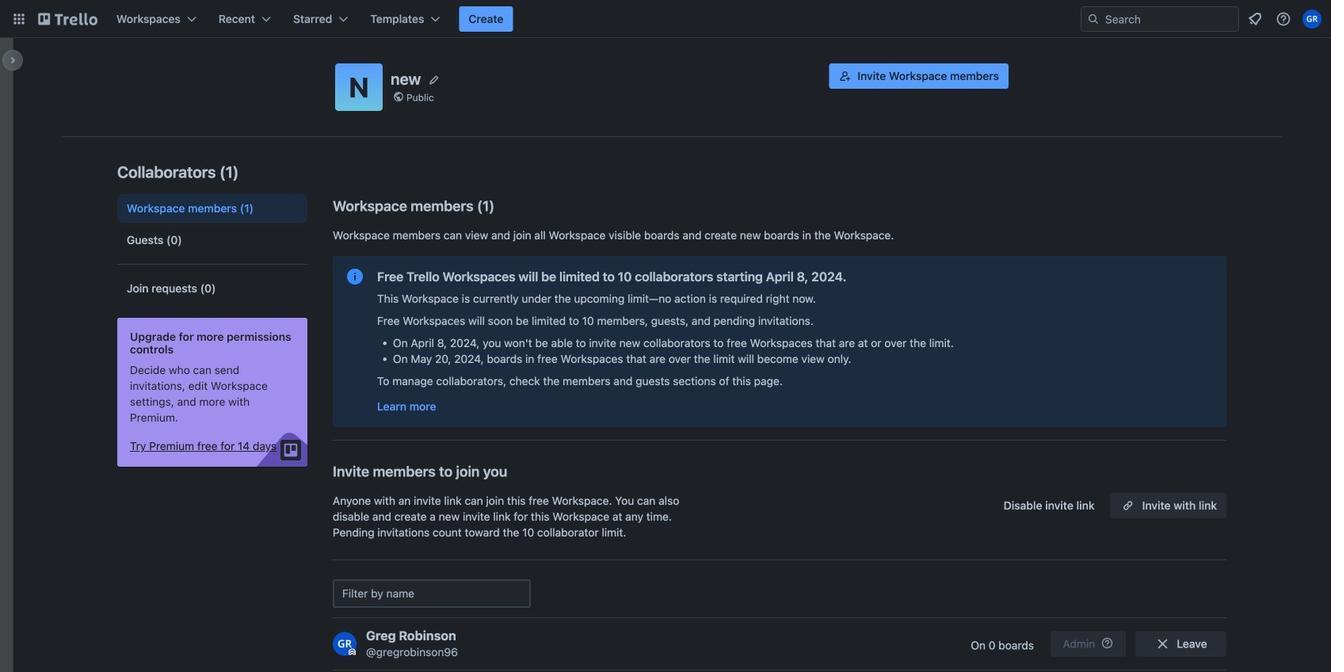 Task type: vqa. For each thing, say whether or not it's contained in the screenshot.
Primary "ELEMENT"
yes



Task type: locate. For each thing, give the bounding box(es) containing it.
open information menu image
[[1276, 11, 1292, 27]]

greg robinson (gregrobinson96) image
[[1303, 10, 1322, 29]]

Search field
[[1100, 8, 1239, 30]]

back to home image
[[38, 6, 98, 32]]

0 notifications image
[[1246, 10, 1265, 29]]

primary element
[[0, 0, 1332, 38]]

search image
[[1088, 13, 1100, 25]]

Filter by name text field
[[333, 580, 531, 608]]

greg robinson (gregrobinson96) image
[[333, 632, 357, 656]]



Task type: describe. For each thing, give the bounding box(es) containing it.
this member is an admin of this workspace. image
[[349, 649, 356, 656]]



